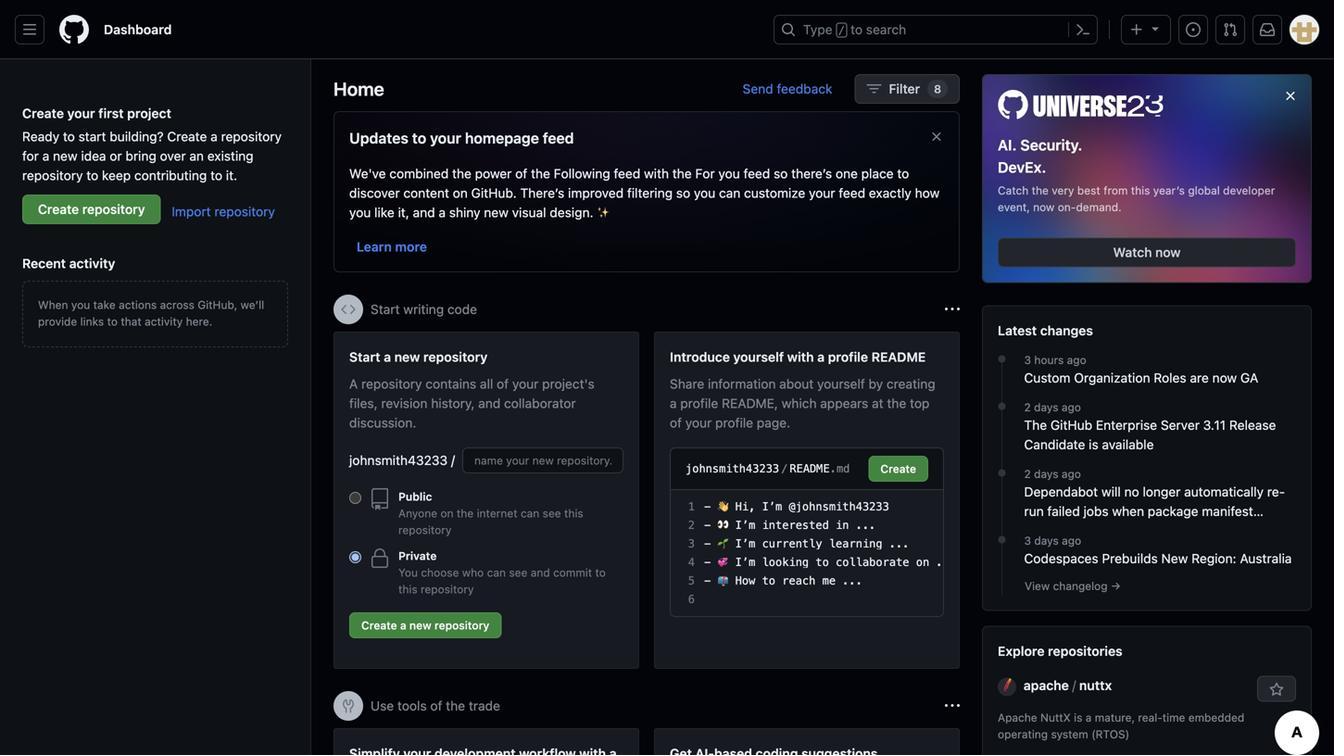 Task type: vqa. For each thing, say whether or not it's contained in the screenshot.
now inside the 3 hours ago Custom Organization Roles are now GA
yes



Task type: describe. For each thing, give the bounding box(es) containing it.
/ for johnsmith43233 /
[[451, 453, 455, 468]]

can inside we've combined the power of the following feed with the for you feed so there's one place to discover content on github. there's improved filtering so you can customize your feed exactly how you like it, and a shiny new visual design. ✨
[[719, 185, 741, 201]]

a inside share information about yourself by creating a profile readme, which appears at the top of your profile page.
[[670, 396, 677, 411]]

why am i seeing this? image for use tools of the trade
[[945, 699, 960, 714]]

codespaces
[[1024, 551, 1099, 566]]

a repository contains all of your project's files, revision history, and collaborator discussion.
[[349, 376, 595, 430]]

filtering
[[627, 185, 673, 201]]

available
[[1102, 437, 1154, 452]]

year's
[[1154, 184, 1185, 197]]

learn more link
[[357, 239, 427, 254]]

an
[[189, 148, 204, 164]]

repository inside a repository contains all of your project's files, revision history, and collaborator discussion.
[[361, 376, 422, 392]]

create for create repository
[[38, 202, 79, 217]]

release
[[1230, 418, 1276, 433]]

introduce yourself with a profile readme
[[670, 349, 926, 365]]

git pull request image
[[1223, 22, 1238, 37]]

writing
[[403, 302, 444, 317]]

keep
[[102, 168, 131, 183]]

we'll
[[241, 298, 264, 311]]

5
[[688, 575, 695, 588]]

apache nuttx is a mature, real-time embedded operating system (rtos)
[[998, 711, 1245, 741]]

lock image
[[369, 548, 391, 570]]

package
[[1148, 504, 1199, 519]]

notifications image
[[1260, 22, 1275, 37]]

it.
[[226, 168, 237, 183]]

see inside public anyone on the internet can see this repository
[[543, 507, 561, 520]]

at
[[872, 396, 884, 411]]

on inside public anyone on the internet can see this repository
[[441, 507, 454, 520]]

to inside we've combined the power of the following feed with the for you feed so there's one place to discover content on github. there's improved filtering so you can customize your feed exactly how you like it, and a shiny new visual design. ✨
[[897, 166, 909, 181]]

repository up contains
[[423, 349, 488, 365]]

region:
[[1192, 551, 1237, 566]]

reach
[[782, 575, 816, 588]]

your inside share information about yourself by creating a profile readme, which appears at the top of your profile page.
[[686, 415, 712, 430]]

no
[[1125, 484, 1139, 500]]

here.
[[186, 315, 213, 328]]

like
[[374, 205, 395, 220]]

a up revision
[[384, 349, 391, 365]]

activity inside 'when you take actions across github, we'll provide links to that activity here.'
[[145, 315, 183, 328]]

1 vertical spatial so
[[676, 185, 691, 201]]

feed down one
[[839, 185, 866, 201]]

now inside "link"
[[1156, 245, 1181, 260]]

new inside button
[[410, 619, 432, 632]]

learning
[[829, 537, 883, 550]]

feed up customize
[[744, 166, 770, 181]]

2 vertical spatial profile
[[715, 415, 753, 430]]

provide
[[38, 315, 77, 328]]

that
[[121, 315, 142, 328]]

roles
[[1154, 370, 1187, 386]]

internet
[[477, 507, 518, 520]]

0 vertical spatial so
[[774, 166, 788, 181]]

0 horizontal spatial readme
[[790, 462, 830, 475]]

to up me
[[816, 556, 829, 569]]

re-
[[1268, 484, 1285, 500]]

public anyone on the internet can see this repository
[[398, 490, 584, 537]]

3 for custom organization roles are now ga
[[1024, 354, 1031, 367]]

it,
[[398, 205, 409, 220]]

i'm down hi,
[[735, 519, 756, 532]]

building?
[[110, 129, 164, 144]]

of inside a repository contains all of your project's files, revision history, and collaborator discussion.
[[497, 376, 509, 392]]

private
[[398, 550, 437, 562]]

now inside 3 hours ago custom organization roles are now ga
[[1213, 370, 1237, 386]]

use tools of the trade
[[371, 698, 500, 714]]

enterprise
[[1096, 418, 1158, 433]]

see inside private you choose who can see and commit to this repository
[[509, 566, 528, 579]]

to right how
[[762, 575, 776, 588]]

this inside private you choose who can see and commit to this repository
[[398, 583, 418, 596]]

dashboard
[[104, 22, 172, 37]]

tools
[[398, 698, 427, 714]]

manifest
[[1202, 504, 1254, 519]]

in
[[836, 519, 849, 532]]

collaborator
[[504, 396, 576, 411]]

to up combined
[[412, 129, 426, 147]]

github,
[[198, 298, 237, 311]]

real-
[[1138, 711, 1163, 724]]

📫
[[718, 575, 729, 588]]

you down discover
[[349, 205, 371, 220]]

... right collaborate
[[936, 556, 956, 569]]

commit
[[553, 566, 592, 579]]

repository inside private you choose who can see and commit to this repository
[[421, 583, 474, 596]]

discover
[[349, 185, 400, 201]]

create a new repository element
[[349, 348, 624, 646]]

ago for codespaces
[[1062, 534, 1082, 547]]

when
[[38, 298, 68, 311]]

you inside 'when you take actions across github, we'll provide links to that activity here.'
[[71, 298, 90, 311]]

johnsmith43233 /
[[349, 453, 455, 468]]

developer
[[1223, 184, 1275, 197]]

3 days ago codespaces prebuilds new region: australia
[[1024, 534, 1292, 566]]

homepage image
[[59, 15, 89, 44]]

you down 'for' at top
[[694, 185, 716, 201]]

i'm right 🌱
[[735, 537, 756, 550]]

page.
[[757, 415, 791, 430]]

dependabot will no longer automatically re- run failed jobs when package manifest changes link
[[1024, 482, 1296, 538]]

👀
[[718, 519, 729, 532]]

a right for
[[42, 148, 49, 164]]

explore repositories
[[998, 644, 1123, 659]]

security.
[[1021, 136, 1083, 154]]

dot fill image for codespaces prebuilds new region: australia
[[995, 532, 1010, 547]]

collaborate
[[836, 556, 910, 569]]

... up collaborate
[[889, 537, 910, 550]]

updates to your homepage feed
[[349, 129, 574, 147]]

this inside public anyone on the internet can see this repository
[[564, 507, 584, 520]]

plus image
[[1130, 22, 1144, 37]]

looking
[[762, 556, 809, 569]]

when
[[1112, 504, 1145, 519]]

star this repository image
[[1270, 683, 1284, 697]]

8
[[934, 82, 942, 95]]

history,
[[431, 396, 475, 411]]

4 - from the top
[[704, 556, 711, 569]]

visual
[[512, 205, 546, 220]]

we've combined the power of the following feed with the for you feed so there's one place to discover content on github. there's improved filtering so you can customize your feed exactly how you like it, and a shiny new visual design. ✨
[[349, 166, 940, 220]]

3 for codespaces prebuilds new region: australia
[[1024, 534, 1031, 547]]

the inside public anyone on the internet can see this repository
[[457, 507, 474, 520]]

who
[[462, 566, 484, 579]]

global
[[1188, 184, 1220, 197]]

your inside we've combined the power of the following feed with the for you feed so there's one place to discover content on github. there's improved filtering so you can customize your feed exactly how you like it, and a shiny new visual design. ✨
[[809, 185, 835, 201]]

and inside a repository contains all of your project's files, revision history, and collaborator discussion.
[[478, 396, 501, 411]]

Repository name text field
[[462, 448, 624, 474]]

you right 'for' at top
[[719, 166, 740, 181]]

new up revision
[[394, 349, 420, 365]]

johnsmith43233 for johnsmith43233 / readme .md
[[686, 462, 779, 475]]

@johnsmith43233
[[789, 500, 889, 513]]

2 days ago the github enterprise server 3.11 release candidate is available
[[1024, 401, 1276, 452]]

dot fill image for custom organization roles are now ga
[[995, 352, 1010, 367]]

2 for the github enterprise server 3.11 release candidate is available
[[1024, 401, 1031, 414]]

can inside public anyone on the internet can see this repository
[[521, 507, 540, 520]]

can inside private you choose who can see and commit to this repository
[[487, 566, 506, 579]]

or
[[110, 148, 122, 164]]

create up an
[[167, 129, 207, 144]]

start writing code
[[371, 302, 477, 317]]

(rtos)
[[1092, 728, 1130, 741]]

... right me
[[843, 575, 863, 588]]

feed up filtering
[[614, 166, 641, 181]]

repository down keep
[[82, 202, 145, 217]]

project
[[127, 106, 171, 121]]

customize
[[744, 185, 806, 201]]

view
[[1025, 580, 1050, 593]]

is inside 2 days ago the github enterprise server 3.11 release candidate is available
[[1089, 437, 1099, 452]]

/ for johnsmith43233 / readme .md
[[781, 462, 788, 475]]

first
[[98, 106, 124, 121]]

appears
[[820, 396, 869, 411]]

why am i seeing this? image for start writing code
[[945, 302, 960, 317]]

share
[[670, 376, 705, 392]]

filter image
[[867, 82, 882, 96]]

explore repositories navigation
[[982, 626, 1312, 755]]

over
[[160, 148, 186, 164]]

✨
[[597, 205, 610, 220]]

prebuilds
[[1102, 551, 1158, 566]]

content
[[404, 185, 449, 201]]

i'm right hi,
[[762, 500, 782, 513]]

recent
[[22, 256, 66, 271]]

start for start a new repository
[[349, 349, 380, 365]]



Task type: locate. For each thing, give the bounding box(es) containing it.
3
[[1024, 354, 1031, 367], [1024, 534, 1031, 547], [688, 537, 695, 550]]

and down content on the left of the page
[[413, 205, 435, 220]]

ago inside 2 days ago the github enterprise server 3.11 release candidate is available
[[1062, 401, 1081, 414]]

0 vertical spatial on
[[453, 185, 468, 201]]

0 vertical spatial see
[[543, 507, 561, 520]]

- left '👀'
[[704, 519, 711, 532]]

1 vertical spatial is
[[1074, 711, 1083, 724]]

your down share
[[686, 415, 712, 430]]

johnsmith43233 up public
[[349, 453, 448, 468]]

changes down failed
[[1024, 523, 1075, 538]]

i'm up how
[[735, 556, 756, 569]]

github.
[[471, 185, 517, 201]]

more
[[395, 239, 427, 254]]

days for codespaces
[[1035, 534, 1059, 547]]

2 horizontal spatial now
[[1213, 370, 1237, 386]]

0 vertical spatial is
[[1089, 437, 1099, 452]]

discussion.
[[349, 415, 416, 430]]

a down share
[[670, 396, 677, 411]]

organization
[[1074, 370, 1151, 386]]

code image
[[341, 302, 356, 317]]

for
[[22, 148, 39, 164]]

1 vertical spatial and
[[478, 396, 501, 411]]

universe23 image
[[998, 90, 1164, 119]]

on right the anyone
[[441, 507, 454, 520]]

1 vertical spatial on
[[441, 507, 454, 520]]

0 vertical spatial and
[[413, 205, 435, 220]]

new inside we've combined the power of the following feed with the for you feed so there's one place to discover content on github. there's improved filtering so you can customize your feed exactly how you like it, and a shiny new visual design. ✨
[[484, 205, 509, 220]]

ago for dependabot
[[1062, 468, 1081, 481]]

create repository
[[38, 202, 145, 217]]

1 horizontal spatial and
[[478, 396, 501, 411]]

one
[[836, 166, 858, 181]]

2 up the 'run' at the bottom right of page
[[1024, 468, 1031, 481]]

a up share information about yourself by creating a profile readme, which appears at the top of your profile page.
[[817, 349, 825, 365]]

of right tools
[[430, 698, 442, 714]]

1 vertical spatial profile
[[681, 396, 718, 411]]

custom
[[1024, 370, 1071, 386]]

dot fill image for dependabot will no longer automatically re- run failed jobs when package manifest changes
[[995, 466, 1010, 481]]

ago up github
[[1062, 401, 1081, 414]]

0 horizontal spatial see
[[509, 566, 528, 579]]

idea
[[81, 148, 106, 164]]

introduce
[[670, 349, 730, 365]]

on inside 1 - 👋 hi, i'm @johnsmith43233 2 - 👀 i'm interested in ... 3 - 🌱 i'm currently learning ... 4 - 💞️ i'm looking to collaborate on ... 5 - 📫 how to reach me ... 6
[[916, 556, 930, 569]]

and inside private you choose who can see and commit to this repository
[[531, 566, 550, 579]]

none submit inside introduce yourself with a profile readme element
[[869, 456, 929, 482]]

command palette image
[[1076, 22, 1091, 37]]

hours
[[1035, 354, 1064, 367]]

1 why am i seeing this? image from the top
[[945, 302, 960, 317]]

profile
[[828, 349, 868, 365], [681, 396, 718, 411], [715, 415, 753, 430]]

you
[[398, 566, 418, 579]]

see down repository name text box
[[543, 507, 561, 520]]

0 vertical spatial yourself
[[733, 349, 784, 365]]

1 vertical spatial changes
[[1024, 523, 1075, 538]]

the left 'for' at top
[[673, 166, 692, 181]]

ga
[[1241, 370, 1259, 386]]

now right watch
[[1156, 245, 1181, 260]]

latest
[[998, 323, 1037, 338]]

days inside 2 days ago the github enterprise server 3.11 release candidate is available
[[1034, 401, 1059, 414]]

the
[[452, 166, 472, 181], [531, 166, 550, 181], [673, 166, 692, 181], [1032, 184, 1049, 197], [887, 396, 907, 411], [457, 507, 474, 520], [446, 698, 465, 714]]

days inside '2 days ago dependabot will no longer automatically re- run failed jobs when package manifest changes'
[[1034, 468, 1059, 481]]

1 vertical spatial can
[[521, 507, 540, 520]]

explore element
[[982, 74, 1312, 755]]

combined
[[390, 166, 449, 181]]

is inside apache nuttx is a mature, real-time embedded operating system (rtos)
[[1074, 711, 1083, 724]]

0 horizontal spatial with
[[644, 166, 669, 181]]

on up shiny
[[453, 185, 468, 201]]

1 vertical spatial 2
[[1024, 468, 1031, 481]]

1 horizontal spatial can
[[521, 507, 540, 520]]

event,
[[998, 201, 1030, 214]]

the inside ai. security. devex. catch the very best from this year's global developer event, now on-demand.
[[1032, 184, 1049, 197]]

candidate
[[1024, 437, 1086, 452]]

new inside "create your first project ready to start building? create a repository for a new idea or bring over an existing repository to keep contributing to it."
[[53, 148, 77, 164]]

repository up existing
[[221, 129, 282, 144]]

0 horizontal spatial is
[[1074, 711, 1083, 724]]

so up customize
[[774, 166, 788, 181]]

/ inside explore repositories navigation
[[1073, 678, 1076, 693]]

2 days from the top
[[1034, 468, 1059, 481]]

close image
[[1283, 88, 1298, 103]]

the left internet
[[457, 507, 474, 520]]

of inside we've combined the power of the following feed with the for you feed so there's one place to discover content on github. there's improved filtering so you can customize your feed exactly how you like it, and a shiny new visual design. ✨
[[515, 166, 527, 181]]

ago for the
[[1062, 401, 1081, 414]]

start a new repository
[[349, 349, 488, 365]]

to left start
[[63, 129, 75, 144]]

of inside share information about yourself by creating a profile readme, which appears at the top of your profile page.
[[670, 415, 682, 430]]

nuttx
[[1041, 711, 1071, 724]]

profile down readme,
[[715, 415, 753, 430]]

0 vertical spatial why am i seeing this? image
[[945, 302, 960, 317]]

choose
[[421, 566, 459, 579]]

days for the
[[1034, 401, 1059, 414]]

is up the system
[[1074, 711, 1083, 724]]

nuttx
[[1080, 678, 1112, 693]]

filter
[[889, 81, 920, 96]]

to inside private you choose who can see and commit to this repository
[[595, 566, 606, 579]]

the right at
[[887, 396, 907, 411]]

1 horizontal spatial activity
[[145, 315, 183, 328]]

best
[[1078, 184, 1101, 197]]

to
[[851, 22, 863, 37], [63, 129, 75, 144], [412, 129, 426, 147], [897, 166, 909, 181], [86, 168, 98, 183], [210, 168, 222, 183], [107, 315, 118, 328], [816, 556, 829, 569], [595, 566, 606, 579], [762, 575, 776, 588]]

2 vertical spatial now
[[1213, 370, 1237, 386]]

is down github
[[1089, 437, 1099, 452]]

failed
[[1048, 504, 1080, 519]]

existing
[[207, 148, 254, 164]]

/ right type
[[838, 24, 845, 37]]

ago inside "3 days ago codespaces prebuilds new region: australia"
[[1062, 534, 1082, 547]]

readme up @johnsmith43233
[[790, 462, 830, 475]]

2 horizontal spatial can
[[719, 185, 741, 201]]

demand.
[[1076, 201, 1122, 214]]

this inside ai. security. devex. catch the very best from this year's global developer event, now on-demand.
[[1131, 184, 1150, 197]]

now
[[1033, 201, 1055, 214], [1156, 245, 1181, 260], [1213, 370, 1237, 386]]

1 horizontal spatial so
[[774, 166, 788, 181]]

send
[[743, 81, 774, 96]]

3 dot fill image from the top
[[995, 532, 1010, 547]]

/
[[838, 24, 845, 37], [451, 453, 455, 468], [781, 462, 788, 475], [1073, 678, 1076, 693]]

2 down 1
[[688, 519, 695, 532]]

1 vertical spatial why am i seeing this? image
[[945, 699, 960, 714]]

/ inside create a new repository element
[[451, 453, 455, 468]]

the left very
[[1032, 184, 1049, 197]]

the left trade
[[446, 698, 465, 714]]

0 horizontal spatial so
[[676, 185, 691, 201]]

1 vertical spatial readme
[[790, 462, 830, 475]]

and inside we've combined the power of the following feed with the for you feed so there's one place to discover content on github. there's improved filtering so you can customize your feed exactly how you like it, and a shiny new visual design. ✨
[[413, 205, 435, 220]]

creating
[[887, 376, 936, 392]]

0 horizontal spatial johnsmith43233
[[349, 453, 448, 468]]

is
[[1089, 437, 1099, 452], [1074, 711, 1083, 724]]

your up the collaborator
[[512, 376, 539, 392]]

create for create a new repository
[[361, 619, 397, 632]]

ago for custom
[[1067, 354, 1087, 367]]

to right commit
[[595, 566, 606, 579]]

1 horizontal spatial yourself
[[817, 376, 865, 392]]

start inside create a new repository element
[[349, 349, 380, 365]]

2 - from the top
[[704, 519, 711, 532]]

0 vertical spatial start
[[371, 302, 400, 317]]

use
[[371, 698, 394, 714]]

can
[[719, 185, 741, 201], [521, 507, 540, 520], [487, 566, 506, 579]]

- left 👋
[[704, 500, 711, 513]]

improved
[[568, 185, 624, 201]]

create inside button
[[361, 619, 397, 632]]

1 vertical spatial days
[[1034, 468, 1059, 481]]

1 horizontal spatial johnsmith43233
[[686, 462, 779, 475]]

2 vertical spatial can
[[487, 566, 506, 579]]

which
[[782, 396, 817, 411]]

ago up dependabot
[[1062, 468, 1081, 481]]

a up existing
[[211, 129, 218, 144]]

0 vertical spatial dot fill image
[[995, 352, 1010, 367]]

a
[[349, 376, 358, 392]]

0 horizontal spatial and
[[413, 205, 435, 220]]

2 why am i seeing this? image from the top
[[945, 699, 960, 714]]

ago right hours
[[1067, 354, 1087, 367]]

- left 💞️
[[704, 556, 711, 569]]

start for start writing code
[[371, 302, 400, 317]]

a down you
[[400, 619, 407, 632]]

ago inside 3 hours ago custom organization roles are now ga
[[1067, 354, 1087, 367]]

2 vertical spatial on
[[916, 556, 930, 569]]

3 inside "3 days ago codespaces prebuilds new region: australia"
[[1024, 534, 1031, 547]]

0 horizontal spatial activity
[[69, 256, 115, 271]]

tools image
[[341, 699, 356, 714]]

/ for apache / nuttx
[[1073, 678, 1076, 693]]

repository down the anyone
[[398, 524, 452, 537]]

2 inside '2 days ago dependabot will no longer automatically re- run failed jobs when package manifest changes'
[[1024, 468, 1031, 481]]

1 vertical spatial yourself
[[817, 376, 865, 392]]

can right who
[[487, 566, 506, 579]]

1 vertical spatial this
[[564, 507, 584, 520]]

project's
[[542, 376, 595, 392]]

0 vertical spatial days
[[1034, 401, 1059, 414]]

contributing
[[134, 168, 207, 183]]

3 inside 3 hours ago custom organization roles are now ga
[[1024, 354, 1031, 367]]

/ inside introduce yourself with a profile readme element
[[781, 462, 788, 475]]

5 - from the top
[[704, 575, 711, 588]]

new left idea
[[53, 148, 77, 164]]

yourself inside share information about yourself by creating a profile readme, which appears at the top of your profile page.
[[817, 376, 865, 392]]

2 vertical spatial this
[[398, 583, 418, 596]]

interested
[[762, 519, 829, 532]]

/ left nuttx
[[1073, 678, 1076, 693]]

your inside "create your first project ready to start building? create a repository for a new idea or bring over an existing repository to keep contributing to it."
[[67, 106, 95, 121]]

trade
[[469, 698, 500, 714]]

a inside button
[[400, 619, 407, 632]]

0 horizontal spatial this
[[398, 583, 418, 596]]

1 - from the top
[[704, 500, 711, 513]]

your up combined
[[430, 129, 461, 147]]

why am i seeing this? image
[[945, 302, 960, 317], [945, 699, 960, 714]]

create for create your first project ready to start building? create a repository for a new idea or bring over an existing repository to keep contributing to it.
[[22, 106, 64, 121]]

activity down across
[[145, 315, 183, 328]]

1 horizontal spatial now
[[1156, 245, 1181, 260]]

private you choose who can see and commit to this repository
[[398, 550, 606, 596]]

- left 📫
[[704, 575, 711, 588]]

a up the system
[[1086, 711, 1092, 724]]

repository up revision
[[361, 376, 422, 392]]

you
[[719, 166, 740, 181], [694, 185, 716, 201], [349, 205, 371, 220], [71, 298, 90, 311]]

0 vertical spatial changes
[[1040, 323, 1093, 338]]

3 days from the top
[[1035, 534, 1059, 547]]

view changelog → link
[[1025, 580, 1121, 593]]

days up the
[[1034, 401, 1059, 414]]

johnsmith43233 for johnsmith43233 /
[[349, 453, 448, 468]]

1 vertical spatial now
[[1156, 245, 1181, 260]]

/ inside type / to search
[[838, 24, 845, 37]]

johnsmith43233 inside create a new repository element
[[349, 453, 448, 468]]

2 vertical spatial dot fill image
[[995, 532, 1010, 547]]

a inside apache nuttx is a mature, real-time embedded operating system (rtos)
[[1086, 711, 1092, 724]]

2 for dependabot will no longer automatically re- run failed jobs when package manifest changes
[[1024, 468, 1031, 481]]

2 vertical spatial 2
[[688, 519, 695, 532]]

your up start
[[67, 106, 95, 121]]

issue opened image
[[1186, 22, 1201, 37]]

with up about
[[787, 349, 814, 365]]

1 horizontal spatial with
[[787, 349, 814, 365]]

/ down history,
[[451, 453, 455, 468]]

repository down for
[[22, 168, 83, 183]]

0 horizontal spatial yourself
[[733, 349, 784, 365]]

with up filtering
[[644, 166, 669, 181]]

changelog
[[1053, 580, 1108, 593]]

2 inside 2 days ago the github enterprise server 3.11 release candidate is available
[[1024, 401, 1031, 414]]

profile up appears
[[828, 349, 868, 365]]

None radio
[[349, 492, 361, 504], [349, 551, 361, 563], [349, 492, 361, 504], [349, 551, 361, 563]]

introduce yourself with a profile readme element
[[654, 332, 960, 669]]

latest changes
[[998, 323, 1093, 338]]

2 dot fill image from the top
[[995, 466, 1010, 481]]

0 vertical spatial this
[[1131, 184, 1150, 197]]

repository down who
[[435, 619, 490, 632]]

x image
[[929, 129, 944, 144]]

this up commit
[[564, 507, 584, 520]]

1 horizontal spatial readme
[[872, 349, 926, 365]]

3 left hours
[[1024, 354, 1031, 367]]

1 days from the top
[[1034, 401, 1059, 414]]

2 horizontal spatial this
[[1131, 184, 1150, 197]]

codespaces prebuilds new region: australia link
[[1024, 549, 1296, 569]]

days up dependabot
[[1034, 468, 1059, 481]]

the inside share information about yourself by creating a profile readme, which appears at the top of your profile page.
[[887, 396, 907, 411]]

0 vertical spatial with
[[644, 166, 669, 181]]

import repository link
[[172, 204, 275, 219]]

start up the a
[[349, 349, 380, 365]]

2 vertical spatial days
[[1035, 534, 1059, 547]]

actions
[[119, 298, 157, 311]]

days inside "3 days ago codespaces prebuilds new region: australia"
[[1035, 534, 1059, 547]]

to down take
[[107, 315, 118, 328]]

@apache profile image
[[998, 678, 1017, 696]]

0 vertical spatial readme
[[872, 349, 926, 365]]

new
[[1162, 551, 1188, 566]]

feed up following
[[543, 129, 574, 147]]

1 horizontal spatial this
[[564, 507, 584, 520]]

1 vertical spatial activity
[[145, 315, 183, 328]]

a inside we've combined the power of the following feed with the for you feed so there's one place to discover content on github. there's improved filtering so you can customize your feed exactly how you like it, and a shiny new visual design. ✨
[[439, 205, 446, 220]]

3 - from the top
[[704, 537, 711, 550]]

1 vertical spatial with
[[787, 349, 814, 365]]

and left commit
[[531, 566, 550, 579]]

0 horizontal spatial can
[[487, 566, 506, 579]]

0 vertical spatial can
[[719, 185, 741, 201]]

to left the it.
[[210, 168, 222, 183]]

contains
[[426, 376, 476, 392]]

of right all
[[497, 376, 509, 392]]

there's
[[792, 166, 832, 181]]

1 vertical spatial start
[[349, 349, 380, 365]]

dot fill image
[[995, 399, 1010, 414]]

now left on-
[[1033, 201, 1055, 214]]

... up learning
[[856, 519, 876, 532]]

automatically
[[1184, 484, 1264, 500]]

new down "github."
[[484, 205, 509, 220]]

to left 'search'
[[851, 22, 863, 37]]

recent activity
[[22, 256, 115, 271]]

custom organization roles are now ga link
[[1024, 368, 1296, 388]]

create up recent activity
[[38, 202, 79, 217]]

and down all
[[478, 396, 501, 411]]

now left ga
[[1213, 370, 1237, 386]]

create down lock icon
[[361, 619, 397, 632]]

None submit
[[869, 456, 929, 482]]

1 horizontal spatial see
[[543, 507, 561, 520]]

there's
[[520, 185, 565, 201]]

3 down the 'run' at the bottom right of page
[[1024, 534, 1031, 547]]

days up codespaces
[[1035, 534, 1059, 547]]

the up there's
[[531, 166, 550, 181]]

on inside we've combined the power of the following feed with the for you feed so there's one place to discover content on github. there's improved filtering so you can customize your feed exactly how you like it, and a shiny new visual design. ✨
[[453, 185, 468, 201]]

ago inside '2 days ago dependabot will no longer automatically re- run failed jobs when package manifest changes'
[[1062, 468, 1081, 481]]

updates
[[349, 129, 409, 147]]

2 days ago dependabot will no longer automatically re- run failed jobs when package manifest changes
[[1024, 468, 1285, 538]]

for
[[695, 166, 715, 181]]

top
[[910, 396, 930, 411]]

the left the power
[[452, 166, 472, 181]]

repositories
[[1048, 644, 1123, 659]]

hi,
[[735, 500, 756, 513]]

apache / nuttx
[[1024, 678, 1112, 693]]

repository down the it.
[[214, 204, 275, 219]]

3 up 4
[[688, 537, 695, 550]]

information
[[708, 376, 776, 392]]

changes inside '2 days ago dependabot will no longer automatically re- run failed jobs when package manifest changes'
[[1024, 523, 1075, 538]]

triangle down image
[[1148, 21, 1163, 36]]

1 horizontal spatial is
[[1089, 437, 1099, 452]]

johnsmith43233
[[349, 453, 448, 468], [686, 462, 779, 475]]

to down idea
[[86, 168, 98, 183]]

2 up the
[[1024, 401, 1031, 414]]

2 inside 1 - 👋 hi, i'm @johnsmith43233 2 - 👀 i'm interested in ... 3 - 🌱 i'm currently learning ... 4 - 💞️ i'm looking to collaborate on ... 5 - 📫 how to reach me ... 6
[[688, 519, 695, 532]]

to up 'exactly'
[[897, 166, 909, 181]]

1 vertical spatial see
[[509, 566, 528, 579]]

learn
[[357, 239, 392, 254]]

activity up take
[[69, 256, 115, 271]]

0 horizontal spatial now
[[1033, 201, 1055, 214]]

1 vertical spatial dot fill image
[[995, 466, 1010, 481]]

2 vertical spatial and
[[531, 566, 550, 579]]

0 vertical spatial 2
[[1024, 401, 1031, 414]]

create up ready
[[22, 106, 64, 121]]

dot fill image
[[995, 352, 1010, 367], [995, 466, 1010, 481], [995, 532, 1010, 547]]

yourself up appears
[[817, 376, 865, 392]]

to inside 'when you take actions across github, we'll provide links to that activity here.'
[[107, 315, 118, 328]]

repo image
[[369, 488, 391, 511]]

3 inside 1 - 👋 hi, i'm @johnsmith43233 2 - 👀 i'm interested in ... 3 - 🌱 i'm currently learning ... 4 - 💞️ i'm looking to collaborate on ... 5 - 📫 how to reach me ... 6
[[688, 537, 695, 550]]

2 horizontal spatial and
[[531, 566, 550, 579]]

very
[[1052, 184, 1075, 197]]

embedded
[[1189, 711, 1245, 724]]

0 vertical spatial activity
[[69, 256, 115, 271]]

with inside we've combined the power of the following feed with the for you feed so there's one place to discover content on github. there's improved filtering so you can customize your feed exactly how you like it, and a shiny new visual design. ✨
[[644, 166, 669, 181]]

3.11
[[1204, 418, 1226, 433]]

days for dependabot
[[1034, 468, 1059, 481]]

1 dot fill image from the top
[[995, 352, 1010, 367]]

repository inside button
[[435, 619, 490, 632]]

dependabot
[[1024, 484, 1098, 500]]

your inside a repository contains all of your project's files, revision history, and collaborator discussion.
[[512, 376, 539, 392]]

repository inside public anyone on the internet can see this repository
[[398, 524, 452, 537]]

we've
[[349, 166, 386, 181]]

power
[[475, 166, 512, 181]]

me
[[823, 575, 836, 588]]

this right from
[[1131, 184, 1150, 197]]

johnsmith43233 inside introduce yourself with a profile readme element
[[686, 462, 779, 475]]

0 vertical spatial now
[[1033, 201, 1055, 214]]

by
[[869, 376, 883, 392]]

start right code icon
[[371, 302, 400, 317]]

changes up hours
[[1040, 323, 1093, 338]]

0 vertical spatial profile
[[828, 349, 868, 365]]

now inside ai. security. devex. catch the very best from this year's global developer event, now on-demand.
[[1033, 201, 1055, 214]]

server
[[1161, 418, 1200, 433]]

/ for type / to search
[[838, 24, 845, 37]]



